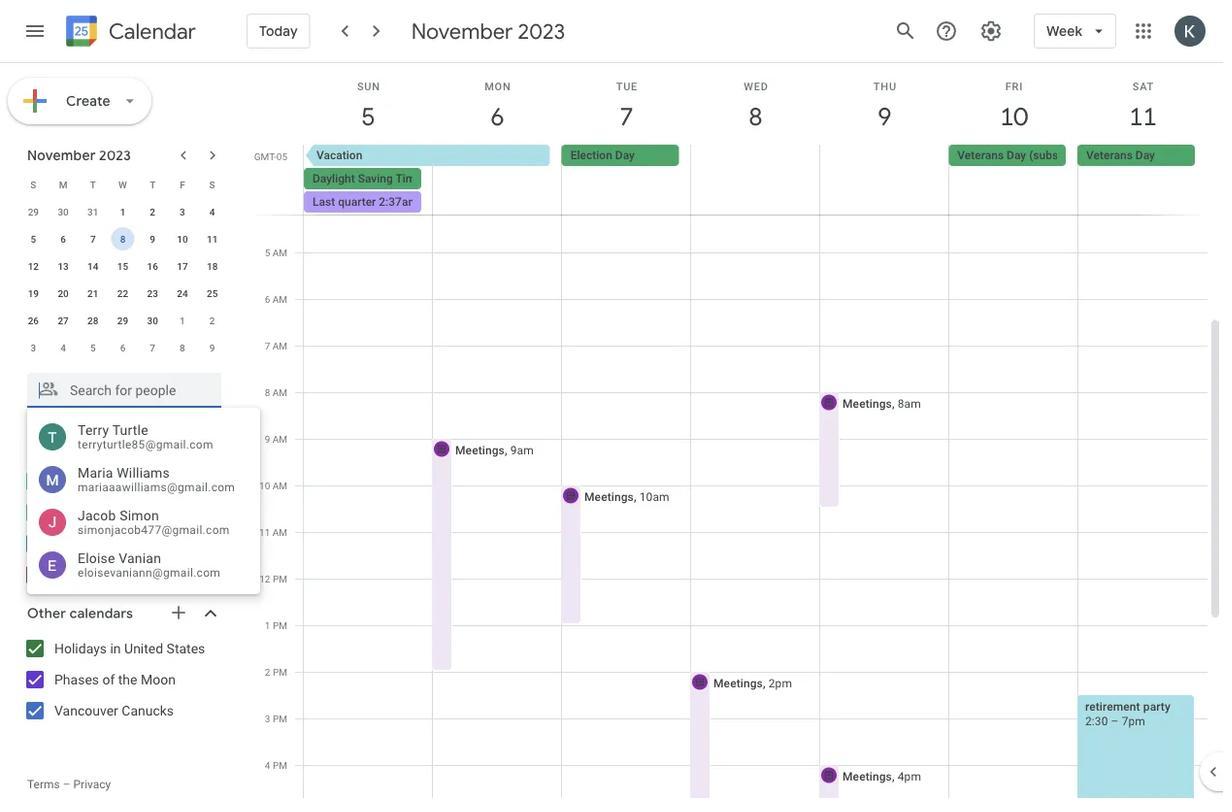Task type: locate. For each thing, give the bounding box(es) containing it.
2 veterans from the left
[[1087, 149, 1133, 162]]

2 up 16 element
[[150, 206, 155, 217]]

5 down 28 element
[[90, 342, 96, 353]]

2 horizontal spatial 3
[[265, 713, 270, 724]]

december 4 element
[[52, 336, 75, 359]]

pm for 1 pm
[[273, 619, 287, 631]]

30 down m
[[58, 206, 69, 217]]

1 vertical spatial 10
[[177, 233, 188, 245]]

8 down wed
[[748, 100, 762, 133]]

quarter
[[338, 195, 376, 209]]

0 horizontal spatial 3
[[31, 342, 36, 353]]

0 vertical spatial 10
[[999, 100, 1027, 133]]

day right election
[[615, 149, 635, 162]]

5 link
[[346, 94, 391, 139]]

meetings left 2pm
[[714, 676, 763, 690]]

terry
[[78, 422, 109, 438]]

1 horizontal spatial november
[[411, 17, 513, 45]]

4 down 27 "element"
[[60, 342, 66, 353]]

–
[[1111, 714, 1119, 728], [63, 778, 70, 791]]

10 up 17 at left
[[177, 233, 188, 245]]

8 down the december 1 element
[[180, 342, 185, 353]]

11 down sat
[[1128, 100, 1156, 133]]

4 pm from the top
[[273, 713, 287, 724]]

0 horizontal spatial t
[[90, 179, 96, 190]]

8 up 15 element
[[120, 233, 126, 245]]

0 horizontal spatial 2
[[150, 206, 155, 217]]

2 vertical spatial 10
[[259, 480, 270, 491]]

calendar heading
[[105, 18, 196, 45]]

am up 12 pm
[[273, 526, 287, 538]]

10 for 10 element
[[177, 233, 188, 245]]

3 day from the left
[[1136, 149, 1155, 162]]

12 element
[[22, 254, 45, 278]]

4 for december 4 element
[[60, 342, 66, 353]]

december 3 element
[[22, 336, 45, 359]]

1 horizontal spatial 2023
[[518, 17, 565, 45]]

1 horizontal spatial s
[[209, 179, 215, 190]]

cell
[[304, 19, 433, 799], [431, 19, 562, 799], [560, 19, 691, 799], [689, 19, 820, 799], [819, 19, 950, 799], [950, 19, 1079, 799], [1078, 19, 1208, 799], [303, 145, 562, 215], [433, 145, 562, 215], [691, 145, 820, 215], [820, 145, 949, 215]]

1 vertical spatial 11
[[207, 233, 218, 245]]

6 up 13 element
[[60, 233, 66, 245]]

2023 up w
[[99, 147, 131, 164]]

kendall
[[54, 473, 99, 489]]

5 am from the top
[[273, 433, 287, 445]]

meetings left 9am
[[455, 443, 505, 457]]

am down 7 am
[[273, 386, 287, 398]]

3 pm from the top
[[273, 666, 287, 678]]

8am
[[898, 397, 921, 410]]

terms link
[[27, 778, 60, 791]]

list box
[[27, 416, 260, 586]]

gmt-05
[[254, 150, 287, 162]]

0 horizontal spatial 2023
[[99, 147, 131, 164]]

2 vertical spatial 4
[[265, 759, 270, 771]]

daylight saving time ends last quarter 2:37am
[[313, 172, 450, 209]]

0 horizontal spatial 30
[[58, 206, 69, 217]]

1 vertical spatial 30
[[147, 315, 158, 326]]

10 down fri
[[999, 100, 1027, 133]]

veterans down 10 link
[[958, 149, 1004, 162]]

1 down 12 pm
[[265, 619, 270, 631]]

9 inside thu 9
[[877, 100, 891, 133]]

9 down thu
[[877, 100, 891, 133]]

1 horizontal spatial t
[[150, 179, 156, 190]]

30 down 23
[[147, 315, 158, 326]]

8 inside cell
[[120, 233, 126, 245]]

am
[[273, 247, 287, 258], [273, 293, 287, 305], [273, 340, 287, 351], [273, 386, 287, 398], [273, 433, 287, 445], [273, 480, 287, 491], [273, 526, 287, 538]]

10am
[[640, 490, 670, 503]]

5 up 6 am at the left
[[265, 247, 270, 258]]

fri
[[1006, 80, 1023, 92]]

, for 2pm
[[763, 676, 766, 690]]

1 horizontal spatial 30
[[147, 315, 158, 326]]

4 for 4 pm
[[265, 759, 270, 771]]

1 horizontal spatial 1
[[180, 315, 185, 326]]

21
[[87, 287, 99, 299]]

17 element
[[171, 254, 194, 278]]

veterans down 11 link
[[1087, 149, 1133, 162]]

0 horizontal spatial –
[[63, 778, 70, 791]]

1 t from the left
[[90, 179, 96, 190]]

1 horizontal spatial veterans
[[1087, 149, 1133, 162]]

7 down tue
[[619, 100, 632, 133]]

2 pm from the top
[[273, 619, 287, 631]]

6 down 5 am
[[265, 293, 270, 305]]

sat 11
[[1128, 80, 1156, 133]]

pm up 1 pm on the bottom left of the page
[[273, 573, 287, 585]]

23 element
[[141, 282, 164, 305]]

6
[[489, 100, 503, 133], [60, 233, 66, 245], [265, 293, 270, 305], [120, 342, 126, 353]]

4 am from the top
[[273, 386, 287, 398]]

2 am from the top
[[273, 293, 287, 305]]

meetings left 10am
[[585, 490, 634, 503]]

0 horizontal spatial 12
[[28, 260, 39, 272]]

meetings for meetings , 8am
[[843, 397, 892, 410]]

am down 5 am
[[273, 293, 287, 305]]

, left 2pm
[[763, 676, 766, 690]]

pm for 4 pm
[[273, 759, 287, 771]]

2 pm
[[265, 666, 287, 678]]

– right terms link
[[63, 778, 70, 791]]

– inside retirement party 2:30 – 7pm
[[1111, 714, 1119, 728]]

2 horizontal spatial 4
[[265, 759, 270, 771]]

am up 6 am at the left
[[273, 247, 287, 258]]

,
[[892, 397, 895, 410], [505, 443, 507, 457], [634, 490, 637, 503], [763, 676, 766, 690], [892, 769, 895, 783]]

5 pm from the top
[[273, 759, 287, 771]]

4
[[210, 206, 215, 217], [60, 342, 66, 353], [265, 759, 270, 771]]

0 horizontal spatial 29
[[28, 206, 39, 217]]

3
[[180, 206, 185, 217], [31, 342, 36, 353], [265, 713, 270, 724]]

9 up 10 am
[[265, 433, 270, 445]]

calendars up the in
[[70, 605, 133, 622]]

11 element
[[201, 227, 224, 251]]

1 horizontal spatial 11
[[259, 526, 270, 538]]

0 horizontal spatial november
[[27, 147, 96, 164]]

0 horizontal spatial s
[[30, 179, 36, 190]]

16 element
[[141, 254, 164, 278]]

0 vertical spatial 3
[[180, 206, 185, 217]]

row containing s
[[18, 171, 227, 198]]

row group
[[18, 198, 227, 361]]

states
[[167, 640, 205, 656]]

retirement party 2:30 – 7pm
[[1086, 700, 1171, 728]]

0 vertical spatial november
[[411, 17, 513, 45]]

1 inside grid
[[265, 619, 270, 631]]

0 vertical spatial 12
[[28, 260, 39, 272]]

pm for 12 pm
[[273, 573, 287, 585]]

turtle
[[112, 422, 148, 438]]

1 for the december 1 element
[[180, 315, 185, 326]]

0 vertical spatial 29
[[28, 206, 39, 217]]

tue 7
[[616, 80, 638, 133]]

1 vertical spatial 2
[[210, 315, 215, 326]]

moon
[[141, 671, 176, 687]]

, for 4pm
[[892, 769, 895, 783]]

7 down the october 31 element
[[90, 233, 96, 245]]

1 vertical spatial 12
[[259, 573, 270, 585]]

9 down december 2 element
[[210, 342, 215, 353]]

2 horizontal spatial 2
[[265, 666, 270, 678]]

wed
[[744, 80, 769, 92]]

2:30
[[1086, 714, 1108, 728]]

williams
[[117, 465, 170, 481]]

1 am from the top
[[273, 247, 287, 258]]

cell containing retirement party
[[1078, 19, 1208, 799]]

0 horizontal spatial day
[[615, 149, 635, 162]]

5 inside sun 5
[[360, 100, 374, 133]]

row containing meetings
[[295, 19, 1208, 799]]

, for 9am
[[505, 443, 507, 457]]

pm down 1 pm on the bottom left of the page
[[273, 666, 287, 678]]

31
[[87, 206, 99, 217]]

simonjacob477@gmail.com
[[78, 523, 230, 537]]

meetings left 4pm
[[843, 769, 892, 783]]

2 vertical spatial 11
[[259, 526, 270, 538]]

2 vertical spatial 1
[[265, 619, 270, 631]]

11 for 11 am
[[259, 526, 270, 538]]

october 30 element
[[52, 200, 75, 223]]

3 down 26 element
[[31, 342, 36, 353]]

1 down the 24 element
[[180, 315, 185, 326]]

meetings left 8am
[[843, 397, 892, 410]]

3 am from the top
[[273, 340, 287, 351]]

0 horizontal spatial 4
[[60, 342, 66, 353]]

0 horizontal spatial 11
[[207, 233, 218, 245]]

9 up 16 element
[[150, 233, 155, 245]]

29 inside 29 "element"
[[117, 315, 128, 326]]

row containing 26
[[18, 307, 227, 334]]

0 vertical spatial 30
[[58, 206, 69, 217]]

26 element
[[22, 309, 45, 332]]

, left 10am
[[634, 490, 637, 503]]

november up m
[[27, 147, 96, 164]]

simon
[[120, 507, 159, 523]]

1 horizontal spatial 4
[[210, 206, 215, 217]]

, left 9am
[[505, 443, 507, 457]]

december 1 element
[[171, 309, 194, 332]]

december 7 element
[[141, 336, 164, 359]]

day inside button
[[615, 149, 635, 162]]

am for 8 am
[[273, 386, 287, 398]]

2 horizontal spatial 11
[[1128, 100, 1156, 133]]

6 down mon
[[489, 100, 503, 133]]

12 up 19
[[28, 260, 39, 272]]

29 down 22
[[117, 315, 128, 326]]

2 up december 9 element
[[210, 315, 215, 326]]

6 down 29 "element"
[[120, 342, 126, 353]]

9 am
[[265, 433, 287, 445]]

11 inside row
[[207, 233, 218, 245]]

0 horizontal spatial veterans
[[958, 149, 1004, 162]]

2 day from the left
[[1007, 149, 1026, 162]]

2 horizontal spatial 10
[[999, 100, 1027, 133]]

1 pm from the top
[[273, 573, 287, 585]]

row containing 29
[[18, 198, 227, 225]]

3 up 10 element
[[180, 206, 185, 217]]

2 horizontal spatial 1
[[265, 619, 270, 631]]

tue
[[616, 80, 638, 92]]

pm for 2 pm
[[273, 666, 287, 678]]

vancouver canucks
[[54, 702, 174, 719]]

0 vertical spatial november 2023
[[411, 17, 565, 45]]

2 t from the left
[[150, 179, 156, 190]]

s right f
[[209, 179, 215, 190]]

1 day from the left
[[615, 149, 635, 162]]

13
[[58, 260, 69, 272]]

pm up 2 pm
[[273, 619, 287, 631]]

am for 10 am
[[273, 480, 287, 491]]

6 am from the top
[[273, 480, 287, 491]]

november 2023 grid
[[18, 171, 227, 361]]

day down 10 link
[[1007, 149, 1026, 162]]

day
[[615, 149, 635, 162], [1007, 149, 1026, 162], [1136, 149, 1155, 162]]

2 down 1 pm on the bottom left of the page
[[265, 666, 270, 678]]

1 horizontal spatial 10
[[259, 480, 270, 491]]

kendall parks
[[54, 473, 137, 489]]

, left 4pm
[[892, 769, 895, 783]]

1 horizontal spatial november 2023
[[411, 17, 565, 45]]

2 horizontal spatial day
[[1136, 149, 1155, 162]]

8 up 9 am
[[265, 386, 270, 398]]

0 horizontal spatial 1
[[120, 206, 126, 217]]

0 vertical spatial 1
[[120, 206, 126, 217]]

6 inside mon 6
[[489, 100, 503, 133]]

am for 6 am
[[273, 293, 287, 305]]

gmt-
[[254, 150, 277, 162]]

18 element
[[201, 254, 224, 278]]

12 down 11 am
[[259, 573, 270, 585]]

12 inside "element"
[[28, 260, 39, 272]]

december 9 element
[[201, 336, 224, 359]]

meetings , 2pm
[[714, 676, 792, 690]]

other calendars
[[27, 605, 133, 622]]

18
[[207, 260, 218, 272]]

am down 6 am at the left
[[273, 340, 287, 351]]

calendars for my calendars
[[50, 438, 114, 455]]

am down 9 am
[[273, 480, 287, 491]]

20
[[58, 287, 69, 299]]

other calendars list
[[4, 633, 241, 726]]

– down retirement
[[1111, 714, 1119, 728]]

grid
[[249, 19, 1223, 799]]

am down 8 am
[[273, 433, 287, 445]]

row containing vacation
[[295, 145, 1223, 215]]

election day
[[571, 149, 635, 162]]

1 up 8 cell
[[120, 206, 126, 217]]

2023 up 6 link
[[518, 17, 565, 45]]

calendars up maria at bottom left
[[50, 438, 114, 455]]

jacob simon simonjacob477@gmail.com
[[78, 507, 230, 537]]

12 inside grid
[[259, 573, 270, 585]]

3 up 4 pm
[[265, 713, 270, 724]]

11 am
[[259, 526, 287, 538]]

11 down 10 am
[[259, 526, 270, 538]]

20 element
[[52, 282, 75, 305]]

9 link
[[863, 94, 907, 139]]

0 vertical spatial calendars
[[50, 438, 114, 455]]

29 inside october 29 "element"
[[28, 206, 39, 217]]

1
[[120, 206, 126, 217], [180, 315, 185, 326], [265, 619, 270, 631]]

t
[[90, 179, 96, 190], [150, 179, 156, 190]]

2 vertical spatial 3
[[265, 713, 270, 724]]

t up the october 31 element
[[90, 179, 96, 190]]

8
[[748, 100, 762, 133], [120, 233, 126, 245], [180, 342, 185, 353], [265, 386, 270, 398]]

meetings , 8am
[[843, 397, 921, 410]]

29 left october 30 element
[[28, 206, 39, 217]]

11
[[1128, 100, 1156, 133], [207, 233, 218, 245], [259, 526, 270, 538]]

8 cell
[[108, 225, 138, 252]]

1 vertical spatial 4
[[60, 342, 66, 353]]

1 vertical spatial 1
[[180, 315, 185, 326]]

5 down sun
[[360, 100, 374, 133]]

14 element
[[81, 254, 105, 278]]

10 inside row
[[177, 233, 188, 245]]

2 inside december 2 element
[[210, 315, 215, 326]]

row containing 5
[[18, 225, 227, 252]]

22 element
[[111, 282, 134, 305]]

t left f
[[150, 179, 156, 190]]

12 for 12 pm
[[259, 573, 270, 585]]

maria
[[78, 465, 113, 481]]

sat
[[1133, 80, 1155, 92]]

list box containing terry turtle
[[27, 416, 260, 586]]

26
[[28, 315, 39, 326]]

8 inside the wed 8
[[748, 100, 762, 133]]

7 inside "tue 7"
[[619, 100, 632, 133]]

1 horizontal spatial –
[[1111, 714, 1119, 728]]

1 horizontal spatial 12
[[259, 573, 270, 585]]

19 element
[[22, 282, 45, 305]]

0 horizontal spatial november 2023
[[27, 147, 131, 164]]

4 down '3 pm'
[[265, 759, 270, 771]]

4 inside grid
[[265, 759, 270, 771]]

s
[[30, 179, 36, 190], [209, 179, 215, 190]]

10 up 11 am
[[259, 480, 270, 491]]

1 horizontal spatial day
[[1007, 149, 1026, 162]]

1 vertical spatial november 2023
[[27, 147, 131, 164]]

settings menu image
[[980, 19, 1003, 43]]

0 horizontal spatial 10
[[177, 233, 188, 245]]

s up october 29 "element"
[[30, 179, 36, 190]]

meetings for meetings , 9am
[[455, 443, 505, 457]]

row containing 19
[[18, 280, 227, 307]]

Search for people text field
[[39, 373, 210, 408]]

4 pm
[[265, 759, 287, 771]]

daylight saving time ends button
[[304, 168, 450, 189]]

11 up '18'
[[207, 233, 218, 245]]

of
[[102, 671, 115, 687]]

1 vertical spatial 29
[[117, 315, 128, 326]]

veterans day button
[[1078, 145, 1195, 166]]

december 5 element
[[81, 336, 105, 359]]

pm up 4 pm
[[273, 713, 287, 724]]

0 vertical spatial –
[[1111, 714, 1119, 728]]

(substitute)
[[1029, 149, 1090, 162]]

None search field
[[0, 365, 241, 408]]

7
[[619, 100, 632, 133], [90, 233, 96, 245], [265, 340, 270, 351], [150, 342, 155, 353]]

november 2023 up mon
[[411, 17, 565, 45]]

0 vertical spatial 2023
[[518, 17, 565, 45]]

, left 8am
[[892, 397, 895, 410]]

grid containing 5
[[249, 19, 1223, 799]]

november up mon
[[411, 17, 513, 45]]

day down 11 link
[[1136, 149, 1155, 162]]

7 am from the top
[[273, 526, 287, 538]]

1 horizontal spatial 2
[[210, 315, 215, 326]]

4 up 11 element on the top
[[210, 206, 215, 217]]

1 for 1 pm
[[265, 619, 270, 631]]

10
[[999, 100, 1027, 133], [177, 233, 188, 245], [259, 480, 270, 491]]

november 2023 up m
[[27, 147, 131, 164]]

meetings
[[843, 397, 892, 410], [455, 443, 505, 457], [585, 490, 634, 503], [714, 676, 763, 690], [843, 769, 892, 783]]

1 horizontal spatial 29
[[117, 315, 128, 326]]

cell containing vacation
[[303, 145, 562, 215]]

3 for 3 pm
[[265, 713, 270, 724]]

day for veterans
[[1007, 149, 1026, 162]]

calendar
[[109, 18, 196, 45]]

2 vertical spatial 2
[[265, 666, 270, 678]]

pm down '3 pm'
[[273, 759, 287, 771]]

1 vertical spatial 3
[[31, 342, 36, 353]]

row
[[295, 19, 1208, 799], [295, 145, 1223, 215], [18, 171, 227, 198], [18, 198, 227, 225], [18, 225, 227, 252], [18, 252, 227, 280], [18, 280, 227, 307], [18, 307, 227, 334], [18, 334, 227, 361]]

am for 5 am
[[273, 247, 287, 258]]

1 vertical spatial calendars
[[70, 605, 133, 622]]



Task type: vqa. For each thing, say whether or not it's contained in the screenshot.
May in the top of the page
no



Task type: describe. For each thing, give the bounding box(es) containing it.
privacy link
[[73, 778, 111, 791]]

sun
[[357, 80, 381, 92]]

30 for 30 element
[[147, 315, 158, 326]]

veterans day (substitute) veterans day
[[958, 149, 1155, 162]]

main drawer image
[[23, 19, 47, 43]]

canucks
[[122, 702, 174, 719]]

meetings for meetings , 10am
[[585, 490, 634, 503]]

12 pm
[[259, 573, 287, 585]]

the
[[118, 671, 137, 687]]

8 am
[[265, 386, 287, 398]]

holidays
[[54, 640, 107, 656]]

13 element
[[52, 254, 75, 278]]

3 for december 3 element
[[31, 342, 36, 353]]

1 vertical spatial 2023
[[99, 147, 131, 164]]

1 horizontal spatial 3
[[180, 206, 185, 217]]

3 pm
[[265, 713, 287, 724]]

0 vertical spatial 11
[[1128, 100, 1156, 133]]

w
[[119, 179, 127, 190]]

wed 8
[[744, 80, 769, 133]]

25
[[207, 287, 218, 299]]

mariaaawilliams@gmail.com
[[78, 480, 235, 494]]

1 veterans from the left
[[958, 149, 1004, 162]]

vanian
[[119, 550, 161, 566]]

am for 9 am
[[273, 433, 287, 445]]

eloisevaniann@gmail.com
[[78, 566, 221, 580]]

10 for 10 am
[[259, 480, 270, 491]]

election
[[571, 149, 613, 162]]

veterans day (substitute) button
[[949, 145, 1090, 166]]

today
[[259, 22, 298, 40]]

last
[[313, 195, 335, 209]]

12 for 12
[[28, 260, 39, 272]]

sun 5
[[357, 80, 381, 133]]

7 down 30 element
[[150, 342, 155, 353]]

row inside grid
[[295, 145, 1223, 215]]

election day button
[[562, 145, 679, 166]]

my calendars
[[27, 438, 114, 455]]

10 link
[[992, 94, 1036, 139]]

pm for 3 pm
[[273, 713, 287, 724]]

11 for 11 element on the top
[[207, 233, 218, 245]]

other
[[27, 605, 66, 622]]

27 element
[[52, 309, 75, 332]]

11 link
[[1121, 94, 1166, 139]]

daylight
[[313, 172, 355, 185]]

2 for 2 pm
[[265, 666, 270, 678]]

7pm
[[1122, 714, 1146, 728]]

7 up 8 am
[[265, 340, 270, 351]]

meetings , 10am
[[585, 490, 670, 503]]

28
[[87, 315, 99, 326]]

meetings for meetings , 4pm
[[843, 769, 892, 783]]

today button
[[247, 8, 310, 54]]

1 s from the left
[[30, 179, 36, 190]]

calendars for other calendars
[[70, 605, 133, 622]]

support image
[[935, 19, 958, 43]]

29 for october 29 "element"
[[28, 206, 39, 217]]

retirement
[[1086, 700, 1141, 713]]

21 element
[[81, 282, 105, 305]]

16
[[147, 260, 158, 272]]

8 link
[[734, 94, 778, 139]]

calendar element
[[62, 12, 196, 54]]

30 element
[[141, 309, 164, 332]]

05
[[276, 150, 287, 162]]

f
[[180, 179, 185, 190]]

1 vertical spatial november
[[27, 147, 96, 164]]

my
[[27, 438, 47, 455]]

24 element
[[171, 282, 194, 305]]

row containing 12
[[18, 252, 227, 280]]

phases
[[54, 671, 99, 687]]

1 vertical spatial –
[[63, 778, 70, 791]]

united
[[124, 640, 163, 656]]

25 element
[[201, 282, 224, 305]]

jacob
[[78, 507, 116, 523]]

15 element
[[111, 254, 134, 278]]

9 inside december 9 element
[[210, 342, 215, 353]]

holidays in united states
[[54, 640, 205, 656]]

10 am
[[259, 480, 287, 491]]

week button
[[1034, 8, 1117, 54]]

december 6 element
[[111, 336, 134, 359]]

2 s from the left
[[209, 179, 215, 190]]

privacy
[[73, 778, 111, 791]]

am for 7 am
[[273, 340, 287, 351]]

december 8 element
[[171, 336, 194, 359]]

meetings for meetings , 2pm
[[714, 676, 763, 690]]

29 element
[[111, 309, 134, 332]]

add other calendars image
[[169, 603, 188, 622]]

22
[[117, 287, 128, 299]]

vacation
[[317, 149, 362, 162]]

terryturtle85@gmail.com
[[78, 438, 213, 451]]

vacation button
[[303, 145, 550, 166]]

2:37am
[[379, 195, 418, 209]]

27
[[58, 315, 69, 326]]

0 vertical spatial 4
[[210, 206, 215, 217]]

, for 10am
[[634, 490, 637, 503]]

2pm
[[769, 676, 792, 690]]

7 am
[[265, 340, 287, 351]]

19
[[28, 287, 39, 299]]

29 for 29 "element"
[[117, 315, 128, 326]]

thu
[[874, 80, 897, 92]]

23
[[147, 287, 158, 299]]

work
[[54, 567, 85, 583]]

17
[[177, 260, 188, 272]]

row containing 3
[[18, 334, 227, 361]]

0 vertical spatial 2
[[150, 206, 155, 217]]

row group containing 29
[[18, 198, 227, 361]]

terry turtle terryturtle85@gmail.com
[[78, 422, 213, 451]]

october 29 element
[[22, 200, 45, 223]]

day for election
[[615, 149, 635, 162]]

terms
[[27, 778, 60, 791]]

meetings , 9am
[[455, 443, 534, 457]]

meetings , 4pm
[[843, 769, 921, 783]]

my calendars list
[[4, 466, 241, 590]]

mon
[[485, 80, 511, 92]]

28 element
[[81, 309, 105, 332]]

4pm
[[898, 769, 921, 783]]

other calendars button
[[4, 598, 241, 629]]

1 pm
[[265, 619, 287, 631]]

last quarter 2:37am button
[[304, 191, 421, 213]]

, for 8am
[[892, 397, 895, 410]]

10 element
[[171, 227, 194, 251]]

2 for december 2 element
[[210, 315, 215, 326]]

create
[[66, 92, 111, 110]]

my calendars button
[[4, 431, 241, 462]]

week
[[1047, 22, 1083, 40]]

october 31 element
[[81, 200, 105, 223]]

vancouver
[[54, 702, 118, 719]]

ends
[[425, 172, 450, 185]]

6 link
[[475, 94, 520, 139]]

in
[[110, 640, 121, 656]]

m
[[59, 179, 67, 190]]

5 down october 29 "element"
[[31, 233, 36, 245]]

24
[[177, 287, 188, 299]]

am for 11 am
[[273, 526, 287, 538]]

30 for october 30 element
[[58, 206, 69, 217]]

9am
[[510, 443, 534, 457]]

birthdays
[[54, 504, 111, 520]]

december 2 element
[[201, 309, 224, 332]]

14
[[87, 260, 99, 272]]



